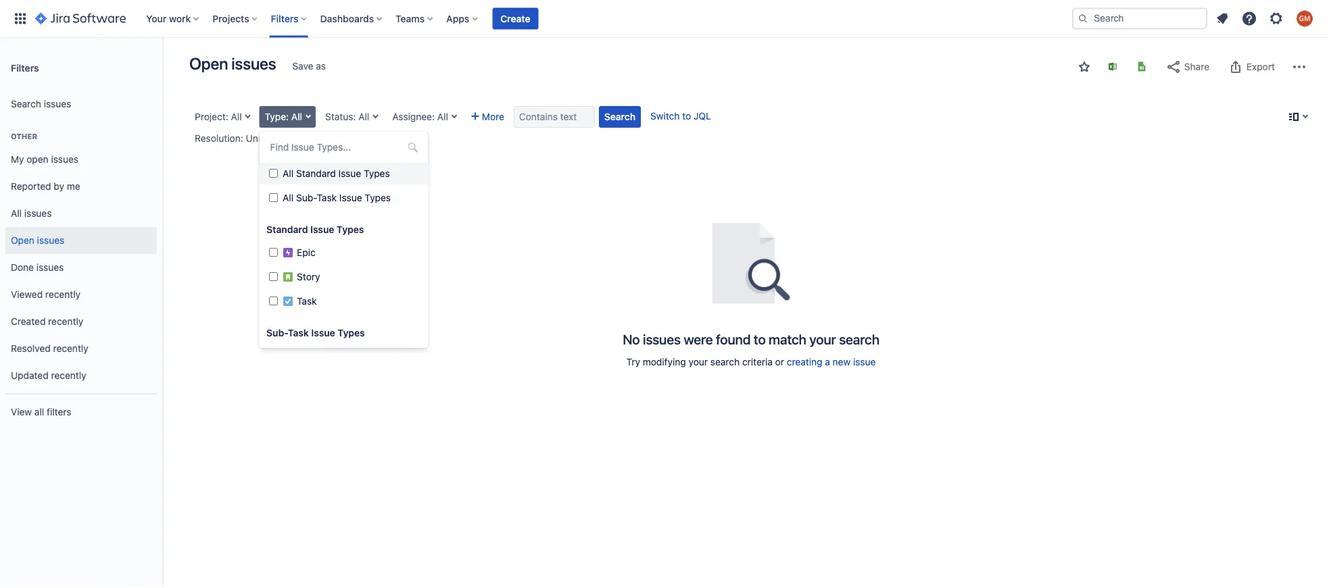 Task type: locate. For each thing, give the bounding box(es) containing it.
1 vertical spatial open issues
[[11, 235, 64, 246]]

Search issues using keywords text field
[[514, 106, 595, 128]]

share
[[1184, 61, 1209, 72]]

switch
[[650, 111, 680, 122]]

0 horizontal spatial open
[[11, 235, 34, 246]]

issues right open
[[51, 154, 78, 165]]

open in microsoft excel image
[[1107, 61, 1118, 72]]

1 vertical spatial open
[[11, 235, 34, 246]]

modifying
[[643, 357, 686, 368]]

standard issue types element
[[259, 242, 428, 314]]

issue up the 'epic'
[[310, 224, 334, 235]]

issues up done issues
[[37, 235, 64, 246]]

issues down reported
[[24, 208, 52, 219]]

1 horizontal spatial filters
[[271, 13, 299, 24]]

reported by me link
[[5, 173, 157, 200]]

other
[[11, 132, 37, 141]]

to up criteria at right bottom
[[754, 331, 766, 347]]

primary element
[[8, 0, 1072, 38]]

recently inside updated recently link
[[51, 370, 86, 381]]

0 vertical spatial to
[[682, 111, 691, 122]]

status:
[[325, 111, 356, 122]]

recently for resolved recently
[[53, 343, 88, 354]]

recently up created recently at the left
[[45, 289, 81, 300]]

open issues up done issues
[[11, 235, 64, 246]]

all right type:
[[291, 111, 302, 122]]

issues up viewed recently
[[36, 262, 64, 273]]

filters right projects "dropdown button"
[[271, 13, 299, 24]]

all issues
[[11, 208, 52, 219]]

0 vertical spatial open
[[189, 54, 228, 73]]

to
[[682, 111, 691, 122], [754, 331, 766, 347]]

search for search
[[604, 111, 636, 122]]

or
[[775, 357, 784, 368]]

creating
[[787, 357, 822, 368]]

open up done
[[11, 235, 34, 246]]

sub-
[[296, 192, 316, 203], [266, 328, 288, 339]]

standard up all sub-task issue types
[[296, 168, 335, 179]]

search issues link
[[5, 91, 157, 118]]

open
[[189, 54, 228, 73], [11, 235, 34, 246]]

search
[[11, 98, 41, 110], [604, 111, 636, 122]]

0 vertical spatial open issues
[[189, 54, 276, 73]]

recently
[[45, 289, 81, 300], [48, 316, 83, 327], [53, 343, 88, 354], [51, 370, 86, 381]]

resolved recently
[[11, 343, 88, 354]]

a
[[825, 357, 830, 368]]

other group
[[5, 118, 157, 393]]

all inside 'all issues' link
[[11, 208, 22, 219]]

small image
[[1079, 62, 1090, 72]]

None checkbox
[[269, 193, 278, 202], [269, 248, 278, 257], [269, 297, 278, 306], [269, 193, 278, 202], [269, 248, 278, 257], [269, 297, 278, 306]]

all right assignee:
[[437, 111, 448, 122]]

open issues down projects "dropdown button"
[[189, 54, 276, 73]]

issues inside 'all issues' link
[[24, 208, 52, 219]]

standard
[[296, 168, 335, 179], [266, 224, 308, 235]]

your work button
[[142, 8, 204, 29]]

recently inside 'viewed recently' link
[[45, 289, 81, 300]]

1 horizontal spatial open issues
[[189, 54, 276, 73]]

0 vertical spatial filters
[[271, 13, 299, 24]]

work
[[169, 13, 191, 24]]

search
[[839, 331, 879, 347], [710, 357, 740, 368]]

0 horizontal spatial search
[[11, 98, 41, 110]]

view all filters link
[[5, 399, 157, 426]]

1 horizontal spatial to
[[754, 331, 766, 347]]

assignee:
[[392, 111, 435, 122]]

0 horizontal spatial open issues
[[11, 235, 64, 246]]

your down were
[[689, 357, 708, 368]]

0 vertical spatial search
[[839, 331, 879, 347]]

issue
[[338, 168, 361, 179], [339, 192, 362, 203], [310, 224, 334, 235], [311, 328, 335, 339]]

switch to jql
[[650, 111, 711, 122]]

open issues
[[189, 54, 276, 73], [11, 235, 64, 246]]

1 vertical spatial your
[[689, 357, 708, 368]]

recently down created recently 'link'
[[53, 343, 88, 354]]

0 vertical spatial search
[[11, 98, 41, 110]]

banner
[[0, 0, 1329, 38]]

your up a
[[809, 331, 836, 347]]

project:
[[195, 111, 228, 122]]

recently inside created recently 'link'
[[48, 316, 83, 327]]

search up other
[[11, 98, 41, 110]]

issues
[[231, 54, 276, 73], [44, 98, 71, 110], [51, 154, 78, 165], [24, 208, 52, 219], [37, 235, 64, 246], [36, 262, 64, 273], [643, 331, 681, 347]]

None checkbox
[[269, 169, 278, 178], [269, 272, 278, 281], [269, 169, 278, 178], [269, 272, 278, 281]]

1 vertical spatial filters
[[11, 62, 39, 73]]

recently down 'viewed recently' link
[[48, 316, 83, 327]]

appswitcher icon image
[[12, 10, 28, 27]]

issues up my open issues
[[44, 98, 71, 110]]

found
[[716, 331, 751, 347]]

to left jql
[[682, 111, 691, 122]]

recently inside resolved recently link
[[53, 343, 88, 354]]

open
[[27, 154, 48, 165]]

1 horizontal spatial sub-
[[296, 192, 316, 203]]

created
[[11, 316, 46, 327]]

task inside the standard issue types element
[[297, 296, 316, 307]]

search left the switch
[[604, 111, 636, 122]]

1 horizontal spatial search
[[604, 111, 636, 122]]

search up issue on the right bottom of the page
[[839, 331, 879, 347]]

1 horizontal spatial search
[[839, 331, 879, 347]]

match
[[769, 331, 806, 347]]

all down reported
[[11, 208, 22, 219]]

resolved recently link
[[5, 335, 157, 362]]

types
[[363, 168, 389, 179], [364, 192, 390, 203], [336, 224, 364, 235], [337, 328, 365, 339]]

updated
[[11, 370, 48, 381]]

epic
[[297, 247, 315, 258]]

my open issues
[[11, 154, 78, 165]]

more button
[[466, 106, 510, 128]]

issue down story
[[311, 328, 335, 339]]

your
[[809, 331, 836, 347], [689, 357, 708, 368]]

all standard issue types
[[282, 168, 389, 179]]

projects
[[212, 13, 249, 24]]

0 horizontal spatial search
[[710, 357, 740, 368]]

your
[[146, 13, 167, 24]]

0 vertical spatial your
[[809, 331, 836, 347]]

your profile and settings image
[[1297, 10, 1313, 27]]

search inside 'button'
[[604, 111, 636, 122]]

0 horizontal spatial sub-
[[266, 328, 288, 339]]

resolved
[[11, 343, 51, 354]]

default image
[[407, 142, 418, 153]]

search button
[[599, 106, 641, 128]]

save as button
[[286, 55, 333, 77]]

task
[[316, 192, 336, 203], [297, 296, 316, 307], [288, 328, 308, 339]]

done issues link
[[5, 254, 157, 281]]

recently down resolved recently link
[[51, 370, 86, 381]]

search down found
[[710, 357, 740, 368]]

issues inside "my open issues" link
[[51, 154, 78, 165]]

reported
[[11, 181, 51, 192]]

more
[[482, 111, 504, 122]]

0 vertical spatial sub-
[[296, 192, 316, 203]]

types down the standard issue types element
[[337, 328, 365, 339]]

updated recently
[[11, 370, 86, 381]]

1 vertical spatial search
[[710, 357, 740, 368]]

0 horizontal spatial your
[[689, 357, 708, 368]]

jira software image
[[35, 10, 126, 27], [35, 10, 126, 27]]

open right sidebar navigation image
[[189, 54, 228, 73]]

Search field
[[1072, 8, 1207, 29]]

filters up search issues
[[11, 62, 39, 73]]

issues down projects "dropdown button"
[[231, 54, 276, 73]]

1 vertical spatial task
[[297, 296, 316, 307]]

projects button
[[208, 8, 263, 29]]

1 vertical spatial search
[[604, 111, 636, 122]]

1 vertical spatial sub-
[[266, 328, 288, 339]]

banner containing your work
[[0, 0, 1329, 38]]

standard up the 'epic'
[[266, 224, 308, 235]]

notifications image
[[1214, 10, 1230, 27]]



Task type: vqa. For each thing, say whether or not it's contained in the screenshot.
In
no



Task type: describe. For each thing, give the bounding box(es) containing it.
teams
[[396, 13, 425, 24]]

types down all standard issue types
[[364, 192, 390, 203]]

switch to jql link
[[650, 111, 711, 122]]

1 vertical spatial to
[[754, 331, 766, 347]]

type: all
[[265, 111, 302, 122]]

issues inside done issues link
[[36, 262, 64, 273]]

open issues inside other group
[[11, 235, 64, 246]]

recently for created recently
[[48, 316, 83, 327]]

open issues link
[[5, 227, 157, 254]]

view
[[11, 407, 32, 418]]

were
[[684, 331, 713, 347]]

all sub-task issue types
[[282, 192, 390, 203]]

creating a new issue link
[[787, 357, 876, 368]]

issues inside open issues link
[[37, 235, 64, 246]]

all issues link
[[5, 200, 157, 227]]

issues up 'modifying'
[[643, 331, 681, 347]]

resolution: unresolved
[[195, 133, 295, 144]]

Find Issue Types... field
[[266, 138, 422, 157]]

story
[[297, 271, 320, 283]]

2 vertical spatial task
[[288, 328, 308, 339]]

1 horizontal spatial open
[[189, 54, 228, 73]]

1 vertical spatial standard
[[266, 224, 308, 235]]

issues inside search issues link
[[44, 98, 71, 110]]

save
[[292, 61, 313, 72]]

issue down all standard issue types
[[339, 192, 362, 203]]

0 horizontal spatial filters
[[11, 62, 39, 73]]

created recently
[[11, 316, 83, 327]]

me
[[67, 181, 80, 192]]

status: all
[[325, 111, 369, 122]]

apps
[[446, 13, 469, 24]]

1 horizontal spatial your
[[809, 331, 836, 347]]

save as
[[292, 61, 326, 72]]

issue
[[853, 357, 876, 368]]

sub-task issue types
[[266, 328, 365, 339]]

open inside other group
[[11, 235, 34, 246]]

recently for viewed recently
[[45, 289, 81, 300]]

0 horizontal spatial to
[[682, 111, 691, 122]]

apps button
[[442, 8, 483, 29]]

share link
[[1159, 56, 1216, 78]]

export button
[[1221, 56, 1282, 78]]

filters button
[[267, 8, 312, 29]]

updated recently link
[[5, 362, 157, 389]]

your work
[[146, 13, 191, 24]]

unresolved
[[246, 133, 295, 144]]

done issues
[[11, 262, 64, 273]]

all right status:
[[358, 111, 369, 122]]

dashboards button
[[316, 8, 387, 29]]

all
[[34, 407, 44, 418]]

view all filters
[[11, 407, 71, 418]]

try modifying your search criteria or creating a new issue
[[626, 357, 876, 368]]

teams button
[[392, 8, 438, 29]]

jql
[[694, 111, 711, 122]]

filters inside "popup button"
[[271, 13, 299, 24]]

done
[[11, 262, 34, 273]]

settings image
[[1268, 10, 1284, 27]]

as
[[316, 61, 326, 72]]

assignee: all
[[392, 111, 448, 122]]

viewed recently link
[[5, 281, 157, 308]]

open in google sheets image
[[1136, 61, 1147, 72]]

no issues were found to match your search
[[623, 331, 879, 347]]

all up resolution: unresolved on the top left of the page
[[231, 111, 242, 122]]

no
[[623, 331, 640, 347]]

reported by me
[[11, 181, 80, 192]]

types down find issue types... field
[[363, 168, 389, 179]]

types down all sub-task issue types
[[336, 224, 364, 235]]

help image
[[1241, 10, 1257, 27]]

issue down find issue types... field
[[338, 168, 361, 179]]

by
[[54, 181, 64, 192]]

create button
[[492, 8, 538, 29]]

export
[[1246, 61, 1275, 72]]

search for search issues
[[11, 98, 41, 110]]

search issues
[[11, 98, 71, 110]]

viewed
[[11, 289, 43, 300]]

type:
[[265, 111, 289, 122]]

dashboards
[[320, 13, 374, 24]]

project: all
[[195, 111, 242, 122]]

remove criteria image
[[306, 133, 317, 144]]

my open issues link
[[5, 146, 157, 173]]

search image
[[1078, 13, 1088, 24]]

all up standard issue types
[[282, 192, 293, 203]]

sidebar navigation image
[[147, 54, 177, 81]]

all down unresolved
[[282, 168, 293, 179]]

created recently link
[[5, 308, 157, 335]]

try
[[626, 357, 640, 368]]

resolution:
[[195, 133, 243, 144]]

my
[[11, 154, 24, 165]]

0 vertical spatial standard
[[296, 168, 335, 179]]

create
[[500, 13, 530, 24]]

filters
[[47, 407, 71, 418]]

criteria
[[742, 357, 773, 368]]

0 vertical spatial task
[[316, 192, 336, 203]]

new
[[833, 357, 851, 368]]

standard issue types
[[266, 224, 364, 235]]

recently for updated recently
[[51, 370, 86, 381]]

viewed recently
[[11, 289, 81, 300]]



